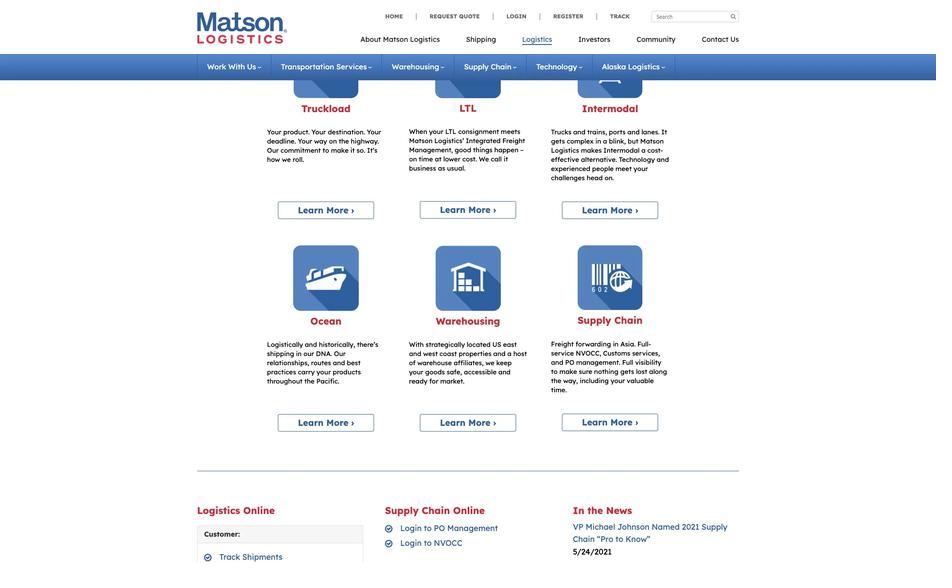 Task type: describe. For each thing, give the bounding box(es) containing it.
call
[[491, 155, 502, 164]]

in the news
[[573, 505, 632, 518]]

named
[[652, 523, 680, 533]]

› for intermodal
[[635, 205, 638, 216]]

dna.
[[316, 350, 332, 359]]

way,
[[563, 377, 578, 385]]

west
[[423, 350, 438, 359]]

home link
[[385, 13, 416, 20]]

management.
[[576, 359, 620, 367]]

our inside logistically and historically, there's shipping in our dna. our relationships, routes and best practices carry your products throughout the pacific.
[[334, 350, 346, 359]]

vp michael johnson named 2021 supply chain "pro to know" link
[[573, 523, 728, 545]]

on inside when your ltl consignment meets matson logistics' integrated freight management, good things happen – on time at lower cost. we call it business as usual.
[[409, 155, 417, 164]]

intermodal link
[[582, 103, 638, 115]]

to inside freight forwarding in asia. full- service nvocc, customs services, and po management. full visibility to make sure nothing gets lost along the way, including your valuable time.
[[551, 368, 558, 376]]

learn more › link for supply chain
[[562, 414, 658, 432]]

with strategically located us east and west coast properties and a host of warehouse affiliates, we keep your goods safe, accessible and ready for market.
[[409, 341, 527, 386]]

practices
[[267, 369, 296, 377]]

good
[[455, 146, 471, 154]]

your inside logistically and historically, there's shipping in our dna. our relationships, routes and best practices carry your products throughout the pacific.
[[317, 369, 331, 377]]

work with us link
[[207, 62, 261, 71]]

effective
[[551, 156, 579, 164]]

including
[[580, 377, 609, 385]]

east
[[503, 341, 517, 349]]

it inside when your ltl consignment meets matson logistics' integrated freight management, good things happen – on time at lower cost. we call it business as usual.
[[504, 155, 508, 164]]

lost
[[636, 368, 647, 376]]

cost.
[[462, 155, 477, 164]]

asia.
[[620, 340, 636, 349]]

complex
[[567, 137, 594, 146]]

shipments
[[242, 553, 283, 563]]

logistics link
[[509, 32, 565, 50]]

logistics up customer: link on the bottom of page
[[197, 505, 240, 518]]

learn more › link for ocean
[[278, 415, 374, 432]]

and up 'products' on the bottom left of the page
[[333, 359, 345, 368]]

the inside 'your product. your destination. your deadline.  your way on the highway. our commitment to make it so. it's how we roll.'
[[339, 137, 349, 146]]

and up our
[[305, 341, 317, 349]]

and down keep
[[498, 369, 511, 377]]

track for track shipments
[[219, 553, 240, 563]]

to left nvocc
[[424, 539, 432, 549]]

meet
[[616, 165, 632, 173]]

on.
[[605, 174, 614, 182]]

your up highway.
[[367, 128, 381, 136]]

learn for ocean
[[298, 418, 324, 429]]

login to nvocc link
[[400, 539, 462, 549]]

alaska logistics link
[[602, 62, 665, 71]]

time.
[[551, 386, 567, 394]]

technology link
[[536, 62, 582, 71]]

it inside 'your product. your destination. your deadline.  your way on the highway. our commitment to make it so. it's how we roll.'
[[350, 146, 355, 155]]

way
[[314, 137, 327, 146]]

warehouse
[[417, 359, 452, 368]]

› for ocean
[[351, 418, 354, 429]]

happen
[[494, 146, 518, 154]]

carry
[[298, 369, 315, 377]]

and down cost-
[[657, 156, 669, 164]]

highway.
[[351, 137, 379, 146]]

› for warehousing
[[493, 418, 496, 429]]

truckload link
[[301, 103, 351, 115]]

Search search field
[[652, 11, 739, 22]]

sure
[[579, 368, 592, 376]]

on inside 'your product. your destination. your deadline.  your way on the highway. our commitment to make it so. it's how we roll.'
[[329, 137, 337, 146]]

lanes.
[[642, 128, 660, 136]]

freight forwarding in asia. full- service nvocc, customs services, and po management. full visibility to make sure nothing gets lost along the way, including your valuable time.
[[551, 340, 667, 394]]

the inside logistically and historically, there's shipping in our dna. our relationships, routes and best practices carry your products throughout the pacific.
[[304, 378, 315, 386]]

learn for supply chain
[[582, 417, 608, 428]]

more for ltl
[[468, 205, 491, 216]]

0 horizontal spatial technology
[[536, 62, 577, 71]]

0 horizontal spatial with
[[228, 62, 245, 71]]

learn for warehousing
[[440, 418, 466, 429]]

ltl inside when your ltl consignment meets matson logistics' integrated freight management, good things happen – on time at lower cost. we call it business as usual.
[[445, 128, 456, 136]]

ltl link
[[459, 102, 477, 114]]

trucks and trains, ports and lanes. it gets complex in a blink, but matson logistics makes intermodal a cost- effective alternative. technology and experienced people meet your challenges head on.
[[551, 128, 669, 182]]

logistically and historically, there's shipping in our dna. our relationships, routes and best practices carry your products throughout the pacific.
[[267, 341, 378, 386]]

› for ltl
[[493, 205, 496, 216]]

learn more › for intermodal
[[582, 205, 638, 216]]

request quote link
[[416, 13, 493, 20]]

for
[[429, 378, 438, 386]]

gets inside freight forwarding in asia. full- service nvocc, customs services, and po management. full visibility to make sure nothing gets lost along the way, including your valuable time.
[[620, 368, 634, 376]]

0 vertical spatial warehousing link
[[392, 62, 444, 71]]

your up commitment
[[298, 137, 312, 146]]

learn more › for supply chain
[[582, 417, 638, 428]]

affiliates,
[[454, 359, 484, 368]]

matson inside when your ltl consignment meets matson logistics' integrated freight management, good things happen – on time at lower cost. we call it business as usual.
[[409, 137, 433, 145]]

login for login to nvocc
[[400, 539, 422, 549]]

in inside logistically and historically, there's shipping in our dna. our relationships, routes and best practices carry your products throughout the pacific.
[[296, 350, 302, 359]]

track shipments
[[219, 553, 283, 563]]

› for truckload
[[351, 205, 354, 216]]

home
[[385, 13, 403, 20]]

about matson logistics link
[[360, 32, 453, 50]]

blink,
[[609, 137, 626, 146]]

pacific.
[[316, 378, 339, 386]]

us inside top menu navigation
[[730, 35, 739, 44]]

5/24/2021
[[573, 548, 612, 558]]

learn for truckload
[[298, 205, 324, 216]]

shipping link
[[453, 32, 509, 50]]

it
[[661, 128, 667, 136]]

trains,
[[587, 128, 607, 136]]

login to nvocc
[[400, 539, 462, 549]]

matson inside trucks and trains, ports and lanes. it gets complex in a blink, but matson logistics makes intermodal a cost- effective alternative. technology and experienced people meet your challenges head on.
[[640, 137, 664, 146]]

–
[[520, 146, 524, 154]]

your inside with strategically located us east and west coast properties and a host of warehouse affiliates, we keep your goods safe, accessible and ready for market.
[[409, 369, 423, 377]]

shipping
[[267, 350, 294, 359]]

your inside when your ltl consignment meets matson logistics' integrated freight management, good things happen – on time at lower cost. we call it business as usual.
[[429, 128, 443, 136]]

chain down shipping link
[[491, 62, 511, 71]]

deadline.
[[267, 137, 296, 146]]

trucks
[[551, 128, 571, 136]]

destination.
[[328, 128, 365, 136]]

accessible
[[464, 369, 497, 377]]

transportation
[[281, 62, 334, 71]]

it's
[[367, 146, 378, 155]]

chain up login to po management link
[[422, 505, 450, 518]]

news
[[606, 505, 632, 518]]

and up complex
[[573, 128, 585, 136]]

logistics online
[[197, 505, 275, 518]]

"pro
[[597, 535, 613, 545]]

login for login to po management
[[400, 524, 422, 534]]

login to po management
[[400, 524, 498, 534]]

to inside vp michael johnson named 2021 supply chain "pro to know" 5/24/2021
[[616, 535, 623, 545]]

investors
[[578, 35, 610, 44]]

learn for ltl
[[440, 205, 466, 216]]

throughout
[[267, 378, 303, 386]]

track shipments link
[[219, 553, 283, 563]]

logistics down request
[[410, 35, 440, 44]]

when
[[409, 128, 427, 136]]

safe,
[[447, 369, 462, 377]]

as
[[438, 164, 445, 173]]

strategically
[[426, 341, 465, 349]]

0 horizontal spatial us
[[247, 62, 256, 71]]

things
[[473, 146, 493, 154]]

commitment
[[281, 146, 321, 155]]

community
[[637, 35, 676, 44]]

ports
[[609, 128, 626, 136]]

1 online from the left
[[243, 505, 275, 518]]

login for login
[[507, 13, 527, 20]]

0 vertical spatial warehousing
[[392, 62, 439, 71]]

products
[[333, 369, 361, 377]]

roll.
[[293, 156, 304, 164]]



Task type: vqa. For each thing, say whether or not it's contained in the screenshot.
* inside the Please fill out the form below to have a Matson Account Specialist contact you. Required fields are indicated by an *
no



Task type: locate. For each thing, give the bounding box(es) containing it.
chain up asia.
[[614, 315, 643, 327]]

shipping
[[466, 35, 496, 44]]

customer:
[[204, 530, 240, 539]]

1 vertical spatial make
[[559, 368, 577, 376]]

2 horizontal spatial in
[[613, 340, 619, 349]]

intermodal
[[582, 103, 638, 115], [604, 146, 640, 155]]

0 horizontal spatial a
[[507, 350, 512, 359]]

your inside freight forwarding in asia. full- service nvocc, customs services, and po management. full visibility to make sure nothing gets lost along the way, including your valuable time.
[[611, 377, 625, 385]]

1 vertical spatial on
[[409, 155, 417, 164]]

track down customer: link on the bottom of page
[[219, 553, 240, 563]]

johnson
[[617, 523, 650, 533]]

usual.
[[447, 164, 465, 173]]

logistics down community link
[[628, 62, 660, 71]]

› for supply chain
[[635, 417, 638, 428]]

1 vertical spatial supply chain link
[[578, 315, 643, 327]]

chain down "vp"
[[573, 535, 595, 545]]

0 horizontal spatial matson
[[383, 35, 408, 44]]

with right the work
[[228, 62, 245, 71]]

with inside with strategically located us east and west coast properties and a host of warehouse affiliates, we keep your goods safe, accessible and ready for market.
[[409, 341, 424, 349]]

0 vertical spatial login
[[507, 13, 527, 20]]

0 horizontal spatial po
[[434, 524, 445, 534]]

1 horizontal spatial po
[[565, 359, 574, 367]]

1 horizontal spatial freight
[[551, 340, 574, 349]]

customer: link
[[204, 530, 240, 539]]

gets down full
[[620, 368, 634, 376]]

make
[[331, 146, 349, 155], [559, 368, 577, 376]]

chain inside vp michael johnson named 2021 supply chain "pro to know" 5/24/2021
[[573, 535, 595, 545]]

0 vertical spatial supply chain
[[464, 62, 511, 71]]

learn more › link for intermodal
[[562, 202, 658, 219]]

1 horizontal spatial it
[[504, 155, 508, 164]]

login left nvocc
[[400, 539, 422, 549]]

your right 'meet'
[[634, 165, 648, 173]]

we up accessible on the bottom
[[486, 359, 495, 368]]

the down carry
[[304, 378, 315, 386]]

product.
[[283, 128, 310, 136]]

transportation services
[[281, 62, 367, 71]]

services,
[[632, 349, 660, 358]]

host
[[513, 350, 527, 359]]

1 vertical spatial gets
[[620, 368, 634, 376]]

us right the work
[[247, 62, 256, 71]]

warehousing link up located
[[436, 316, 500, 328]]

know"
[[626, 535, 650, 545]]

freight up the service on the right bottom of the page
[[551, 340, 574, 349]]

in
[[573, 505, 584, 518]]

more for warehousing
[[468, 418, 491, 429]]

to down way
[[323, 146, 329, 155]]

po up "login to nvocc"
[[434, 524, 445, 534]]

1 horizontal spatial a
[[603, 137, 607, 146]]

your up way
[[312, 128, 326, 136]]

register link
[[540, 13, 597, 20]]

1 vertical spatial us
[[247, 62, 256, 71]]

0 horizontal spatial freight
[[502, 137, 525, 145]]

contact us link
[[689, 32, 739, 50]]

your product. your destination. your deadline.  your way on the highway. our commitment to make it so. it's how we roll.
[[267, 128, 381, 164]]

us right contact
[[730, 35, 739, 44]]

0 horizontal spatial on
[[329, 137, 337, 146]]

make up way,
[[559, 368, 577, 376]]

your
[[429, 128, 443, 136], [634, 165, 648, 173], [409, 369, 423, 377], [317, 369, 331, 377], [611, 377, 625, 385]]

0 vertical spatial on
[[329, 137, 337, 146]]

logistics inside trucks and trains, ports and lanes. it gets complex in a blink, but matson logistics makes intermodal a cost- effective alternative. technology and experienced people meet your challenges head on.
[[551, 146, 579, 155]]

a
[[603, 137, 607, 146], [641, 146, 646, 155], [507, 350, 512, 359]]

work with us
[[207, 62, 256, 71]]

0 vertical spatial intermodal
[[582, 103, 638, 115]]

learn more › for ocean
[[298, 418, 354, 429]]

your up ready
[[409, 369, 423, 377]]

make down destination.
[[331, 146, 349, 155]]

0 horizontal spatial supply chain link
[[464, 62, 517, 71]]

with up west
[[409, 341, 424, 349]]

supply chain down shipping link
[[464, 62, 511, 71]]

our up how at the top of the page
[[267, 146, 279, 155]]

1 horizontal spatial ltl
[[459, 102, 477, 114]]

located
[[467, 341, 491, 349]]

contact us
[[702, 35, 739, 44]]

management,
[[409, 146, 453, 154]]

technology up 'meet'
[[619, 156, 655, 164]]

in up customs
[[613, 340, 619, 349]]

2 vertical spatial in
[[296, 350, 302, 359]]

supply chain link up forwarding on the bottom of page
[[578, 315, 643, 327]]

matson down home
[[383, 35, 408, 44]]

integrated
[[466, 137, 501, 145]]

2 vertical spatial login
[[400, 539, 422, 549]]

valuable
[[627, 377, 654, 385]]

0 vertical spatial in
[[595, 137, 601, 146]]

1 horizontal spatial make
[[559, 368, 577, 376]]

the down destination.
[[339, 137, 349, 146]]

learn more › for ltl
[[440, 205, 496, 216]]

0 vertical spatial track
[[610, 13, 630, 20]]

your up deadline.
[[267, 128, 281, 136]]

ltl
[[459, 102, 477, 114], [445, 128, 456, 136]]

learn more › for warehousing
[[440, 418, 496, 429]]

2 horizontal spatial a
[[641, 146, 646, 155]]

0 horizontal spatial gets
[[551, 137, 565, 146]]

technology
[[536, 62, 577, 71], [619, 156, 655, 164]]

technology inside trucks and trains, ports and lanes. it gets complex in a blink, but matson logistics makes intermodal a cost- effective alternative. technology and experienced people meet your challenges head on.
[[619, 156, 655, 164]]

request
[[430, 13, 457, 20]]

gets
[[551, 137, 565, 146], [620, 368, 634, 376]]

about
[[360, 35, 381, 44]]

2 vertical spatial a
[[507, 350, 512, 359]]

track up investors
[[610, 13, 630, 20]]

1 horizontal spatial matson
[[409, 137, 433, 145]]

0 vertical spatial technology
[[536, 62, 577, 71]]

relationships,
[[267, 359, 309, 368]]

0 vertical spatial ltl
[[459, 102, 477, 114]]

1 horizontal spatial us
[[730, 35, 739, 44]]

0 vertical spatial with
[[228, 62, 245, 71]]

and up but
[[628, 128, 640, 136]]

1 horizontal spatial our
[[334, 350, 346, 359]]

1 horizontal spatial gets
[[620, 368, 634, 376]]

the inside freight forwarding in asia. full- service nvocc, customs services, and po management. full visibility to make sure nothing gets lost along the way, including your valuable time.
[[551, 377, 561, 385]]

0 vertical spatial a
[[603, 137, 607, 146]]

1 horizontal spatial supply chain
[[578, 315, 643, 327]]

1 vertical spatial po
[[434, 524, 445, 534]]

makes
[[581, 146, 602, 155]]

us
[[492, 341, 501, 349]]

logistically
[[267, 341, 303, 349]]

your up logistics'
[[429, 128, 443, 136]]

login up login to nvocc link
[[400, 524, 422, 534]]

quote
[[459, 13, 480, 20]]

1 horizontal spatial we
[[486, 359, 495, 368]]

a for intermodal
[[603, 137, 607, 146]]

track for track link
[[610, 13, 630, 20]]

1 vertical spatial supply chain
[[578, 315, 643, 327]]

and down us
[[493, 350, 506, 359]]

learn for intermodal
[[582, 205, 608, 216]]

of
[[409, 359, 416, 368]]

we
[[479, 155, 489, 164]]

nvocc
[[434, 539, 462, 549]]

1 vertical spatial a
[[641, 146, 646, 155]]

customs
[[603, 349, 630, 358]]

properties
[[459, 350, 492, 359]]

supply chain link down shipping link
[[464, 62, 517, 71]]

so.
[[357, 146, 365, 155]]

intermodal down blink,
[[604, 146, 640, 155]]

the right in
[[587, 505, 603, 518]]

the up 'time.'
[[551, 377, 561, 385]]

1 horizontal spatial in
[[595, 137, 601, 146]]

your down routes
[[317, 369, 331, 377]]

intermodal up ports
[[582, 103, 638, 115]]

ltl up consignment
[[459, 102, 477, 114]]

request quote
[[430, 13, 480, 20]]

po down the service on the right bottom of the page
[[565, 359, 574, 367]]

0 horizontal spatial our
[[267, 146, 279, 155]]

1 vertical spatial warehousing
[[436, 316, 500, 328]]

it down happen
[[504, 155, 508, 164]]

supply chain online
[[385, 505, 485, 518]]

alaska
[[602, 62, 626, 71]]

1 horizontal spatial on
[[409, 155, 417, 164]]

0 vertical spatial freight
[[502, 137, 525, 145]]

learn more › link for warehousing
[[420, 415, 516, 432]]

technology down top menu navigation
[[536, 62, 577, 71]]

on right way
[[329, 137, 337, 146]]

1 vertical spatial technology
[[619, 156, 655, 164]]

your down nothing
[[611, 377, 625, 385]]

warehousing up located
[[436, 316, 500, 328]]

and
[[573, 128, 585, 136], [628, 128, 640, 136], [657, 156, 669, 164], [305, 341, 317, 349], [409, 350, 421, 359], [493, 350, 506, 359], [551, 359, 563, 367], [333, 359, 345, 368], [498, 369, 511, 377]]

1 vertical spatial intermodal
[[604, 146, 640, 155]]

to inside 'your product. your destination. your deadline.  your way on the highway. our commitment to make it so. it's how we roll.'
[[323, 146, 329, 155]]

supply chain up forwarding on the bottom of page
[[578, 315, 643, 327]]

more for truckload
[[326, 205, 348, 216]]

0 vertical spatial us
[[730, 35, 739, 44]]

people
[[592, 165, 614, 173]]

0 horizontal spatial in
[[296, 350, 302, 359]]

in down trains,
[[595, 137, 601, 146]]

1 horizontal spatial online
[[453, 505, 485, 518]]

intermodal inside trucks and trains, ports and lanes. it gets complex in a blink, but matson logistics makes intermodal a cost- effective alternative. technology and experienced people meet your challenges head on.
[[604, 146, 640, 155]]

nvocc,
[[576, 349, 601, 358]]

a down trains,
[[603, 137, 607, 146]]

0 vertical spatial po
[[565, 359, 574, 367]]

track
[[610, 13, 630, 20], [219, 553, 240, 563]]

we inside 'your product. your destination. your deadline.  your way on the highway. our commitment to make it so. it's how we roll.'
[[282, 156, 291, 164]]

0 vertical spatial supply chain link
[[464, 62, 517, 71]]

ready
[[409, 378, 428, 386]]

freight inside when your ltl consignment meets matson logistics' integrated freight management, good things happen – on time at lower cost. we call it business as usual.
[[502, 137, 525, 145]]

1 vertical spatial warehousing link
[[436, 316, 500, 328]]

learn more › link for ltl
[[420, 202, 516, 219]]

0 vertical spatial we
[[282, 156, 291, 164]]

logistics down the login link
[[522, 35, 552, 44]]

our down the 'historically,'
[[334, 350, 346, 359]]

freight
[[502, 137, 525, 145], [551, 340, 574, 349]]

more
[[468, 205, 491, 216], [326, 205, 348, 216], [610, 205, 633, 216], [610, 417, 633, 428], [468, 418, 491, 429], [326, 418, 348, 429]]

2021
[[682, 523, 699, 533]]

in inside freight forwarding in asia. full- service nvocc, customs services, and po management. full visibility to make sure nothing gets lost along the way, including your valuable time.
[[613, 340, 619, 349]]

a left cost-
[[641, 146, 646, 155]]

experienced
[[551, 165, 590, 173]]

we inside with strategically located us east and west coast properties and a host of warehouse affiliates, we keep your goods safe, accessible and ready for market.
[[486, 359, 495, 368]]

0 vertical spatial our
[[267, 146, 279, 155]]

0 vertical spatial it
[[350, 146, 355, 155]]

contact
[[702, 35, 729, 44]]

1 vertical spatial login
[[400, 524, 422, 534]]

1 vertical spatial freight
[[551, 340, 574, 349]]

but
[[628, 137, 638, 146]]

it left so.
[[350, 146, 355, 155]]

None search field
[[652, 11, 739, 22]]

on left time
[[409, 155, 417, 164]]

a down the east
[[507, 350, 512, 359]]

and down the service on the right bottom of the page
[[551, 359, 563, 367]]

0 horizontal spatial track
[[219, 553, 240, 563]]

forwarding
[[576, 340, 611, 349]]

chain
[[491, 62, 511, 71], [614, 315, 643, 327], [422, 505, 450, 518], [573, 535, 595, 545]]

po inside freight forwarding in asia. full- service nvocc, customs services, and po management. full visibility to make sure nothing gets lost along the way, including your valuable time.
[[565, 359, 574, 367]]

service
[[551, 349, 574, 358]]

your inside trucks and trains, ports and lanes. it gets complex in a blink, but matson logistics makes intermodal a cost- effective alternative. technology and experienced people meet your challenges head on.
[[634, 165, 648, 173]]

0 horizontal spatial make
[[331, 146, 349, 155]]

matson logistics image
[[197, 12, 287, 44]]

login up logistics link
[[507, 13, 527, 20]]

michael
[[586, 523, 615, 533]]

meets
[[501, 128, 520, 136]]

1 horizontal spatial track
[[610, 13, 630, 20]]

more for intermodal
[[610, 205, 633, 216]]

make inside freight forwarding in asia. full- service nvocc, customs services, and po management. full visibility to make sure nothing gets lost along the way, including your valuable time.
[[559, 368, 577, 376]]

ocean link
[[310, 316, 342, 328]]

our inside 'your product. your destination. your deadline.  your way on the highway. our commitment to make it so. it's how we roll.'
[[267, 146, 279, 155]]

matson logistics less than truckload icon image
[[435, 33, 501, 98]]

0 horizontal spatial we
[[282, 156, 291, 164]]

matson inside about matson logistics link
[[383, 35, 408, 44]]

freight inside freight forwarding in asia. full- service nvocc, customs services, and po management. full visibility to make sure nothing gets lost along the way, including your valuable time.
[[551, 340, 574, 349]]

in left our
[[296, 350, 302, 359]]

learn more › link for truckload
[[278, 202, 374, 219]]

0 horizontal spatial it
[[350, 146, 355, 155]]

lower
[[443, 155, 461, 164]]

matson down when
[[409, 137, 433, 145]]

freight down the meets
[[502, 137, 525, 145]]

1 vertical spatial we
[[486, 359, 495, 368]]

learn more › for truckload
[[298, 205, 354, 216]]

matson down lanes.
[[640, 137, 664, 146]]

more for supply chain
[[610, 417, 633, 428]]

1 horizontal spatial with
[[409, 341, 424, 349]]

2 horizontal spatial matson
[[640, 137, 664, 146]]

login link
[[493, 13, 540, 20]]

0 horizontal spatial ltl
[[445, 128, 456, 136]]

gets inside trucks and trains, ports and lanes. it gets complex in a blink, but matson logistics makes intermodal a cost- effective alternative. technology and experienced people meet your challenges head on.
[[551, 137, 565, 146]]

to
[[323, 146, 329, 155], [551, 368, 558, 376], [424, 524, 432, 534], [616, 535, 623, 545], [424, 539, 432, 549]]

1 vertical spatial with
[[409, 341, 424, 349]]

we left roll.
[[282, 156, 291, 164]]

0 horizontal spatial online
[[243, 505, 275, 518]]

0 vertical spatial gets
[[551, 137, 565, 146]]

warehousing down about matson logistics link
[[392, 62, 439, 71]]

1 vertical spatial it
[[504, 155, 508, 164]]

ltl up logistics'
[[445, 128, 456, 136]]

logistics up effective
[[551, 146, 579, 155]]

in inside trucks and trains, ports and lanes. it gets complex in a blink, but matson logistics makes intermodal a cost- effective alternative. technology and experienced people meet your challenges head on.
[[595, 137, 601, 146]]

and up 'of'
[[409, 350, 421, 359]]

top menu navigation
[[360, 32, 739, 50]]

to up 'time.'
[[551, 368, 558, 376]]

make inside 'your product. your destination. your deadline.  your way on the highway. our commitment to make it so. it's how we roll.'
[[331, 146, 349, 155]]

warehousing link down about matson logistics link
[[392, 62, 444, 71]]

1 vertical spatial our
[[334, 350, 346, 359]]

to right "pro
[[616, 535, 623, 545]]

1 horizontal spatial supply chain link
[[578, 315, 643, 327]]

supply inside vp michael johnson named 2021 supply chain "pro to know" 5/24/2021
[[702, 523, 728, 533]]

2 online from the left
[[453, 505, 485, 518]]

vp
[[573, 523, 584, 533]]

0 horizontal spatial supply chain
[[464, 62, 511, 71]]

0 vertical spatial make
[[331, 146, 349, 155]]

management
[[447, 524, 498, 534]]

business
[[409, 164, 436, 173]]

on
[[329, 137, 337, 146], [409, 155, 417, 164]]

and inside freight forwarding in asia. full- service nvocc, customs services, and po management. full visibility to make sure nothing gets lost along the way, including your valuable time.
[[551, 359, 563, 367]]

warehousing
[[392, 62, 439, 71], [436, 316, 500, 328]]

a inside with strategically located us east and west coast properties and a host of warehouse affiliates, we keep your goods safe, accessible and ready for market.
[[507, 350, 512, 359]]

register
[[553, 13, 583, 20]]

1 vertical spatial in
[[613, 340, 619, 349]]

search image
[[731, 14, 736, 19]]

more for ocean
[[326, 418, 348, 429]]

1 vertical spatial ltl
[[445, 128, 456, 136]]

1 vertical spatial track
[[219, 553, 240, 563]]

gets down trucks
[[551, 137, 565, 146]]

1 horizontal spatial technology
[[619, 156, 655, 164]]

a for warehousing
[[507, 350, 512, 359]]

to up login to nvocc link
[[424, 524, 432, 534]]



